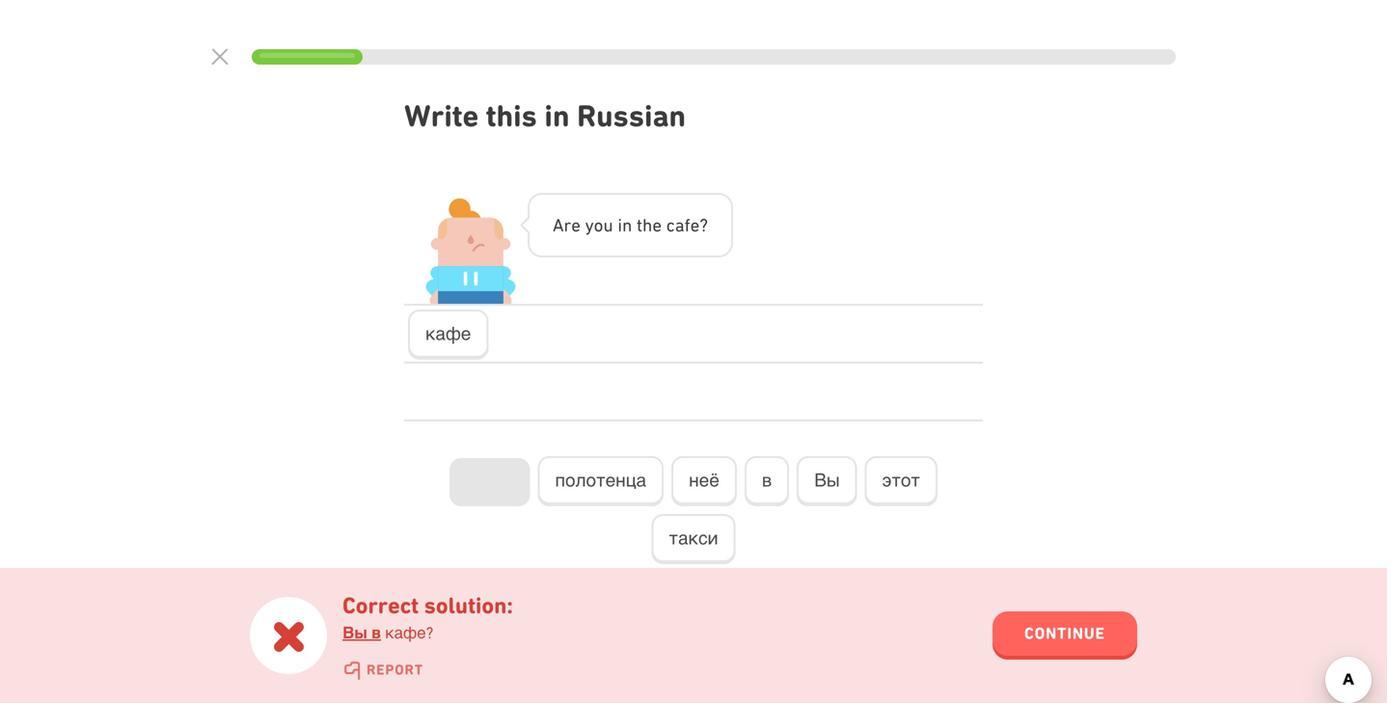 Task type: locate. For each thing, give the bounding box(es) containing it.
такси
[[669, 528, 719, 549]]

1 horizontal spatial в
[[762, 470, 772, 491]]

r
[[564, 215, 572, 235]]

вы button
[[797, 457, 858, 507]]

0 vertical spatial вы
[[815, 470, 840, 491]]

e left y
[[572, 215, 581, 235]]

c a f e ?
[[667, 215, 708, 235]]

1 vertical spatial в
[[371, 624, 381, 642]]

progress bar
[[252, 49, 1176, 65]]

n
[[622, 215, 632, 235]]

2 horizontal spatial e
[[691, 215, 700, 235]]

1 horizontal spatial e
[[653, 215, 662, 235]]

0 vertical spatial в
[[762, 470, 772, 491]]

вы down correct
[[343, 624, 368, 642]]

?
[[700, 215, 708, 235]]

0 horizontal spatial e
[[572, 215, 581, 235]]

a r e
[[553, 215, 581, 235]]

o
[[594, 215, 604, 235]]

russian
[[577, 98, 686, 134]]

в inside correct solution: вы в кафе?
[[371, 624, 381, 642]]

вы
[[815, 470, 840, 491], [343, 624, 368, 642]]

1 vertical spatial вы
[[343, 624, 368, 642]]

1 horizontal spatial вы
[[815, 470, 840, 491]]

c
[[667, 215, 675, 235]]

y
[[585, 215, 594, 235]]

в down correct
[[371, 624, 381, 642]]

2 e from the left
[[653, 215, 662, 235]]

f
[[685, 215, 691, 235]]

t
[[637, 215, 643, 235]]

в
[[762, 470, 772, 491], [371, 624, 381, 642]]

e left 'c'
[[653, 215, 662, 235]]

0 horizontal spatial вы
[[343, 624, 368, 642]]

in
[[545, 98, 570, 134]]

вы inside button
[[815, 470, 840, 491]]

u
[[604, 215, 614, 235]]

e
[[572, 215, 581, 235], [653, 215, 662, 235], [691, 215, 700, 235]]

0 horizontal spatial в
[[371, 624, 381, 642]]

в left вы button
[[762, 470, 772, 491]]

вы right в button
[[815, 470, 840, 491]]

correct
[[343, 592, 419, 619]]

e right a
[[691, 215, 700, 235]]



Task type: describe. For each thing, give the bounding box(es) containing it.
вы inside correct solution: вы в кафе?
[[343, 624, 368, 642]]

неё button
[[672, 457, 737, 507]]

correct solution: вы в кафе?
[[343, 592, 513, 642]]

кафе
[[426, 323, 471, 344]]

continue button
[[993, 612, 1138, 660]]

такси button
[[652, 514, 736, 564]]

в button
[[745, 457, 790, 507]]

полотенца
[[555, 470, 647, 491]]

report
[[367, 661, 424, 678]]

неё
[[689, 470, 720, 491]]

continue
[[1025, 624, 1106, 643]]

h
[[643, 215, 653, 235]]

this
[[486, 98, 537, 134]]

solution:
[[424, 592, 513, 619]]

report button
[[343, 661, 424, 681]]

3 e from the left
[[691, 215, 700, 235]]

кафе?
[[385, 624, 434, 642]]

в inside в button
[[762, 470, 772, 491]]

этот button
[[865, 457, 938, 507]]

1 e from the left
[[572, 215, 581, 235]]

i
[[618, 215, 622, 235]]

a
[[675, 215, 685, 235]]

кафе button
[[408, 310, 489, 360]]

i n t h e
[[618, 215, 662, 235]]

y o u
[[585, 215, 614, 235]]

write
[[404, 98, 479, 134]]

этот
[[883, 470, 921, 491]]

write this in russian
[[404, 98, 686, 134]]

полотенца button
[[538, 457, 664, 507]]

a
[[553, 215, 564, 235]]



Task type: vqa. For each thing, say whether or not it's contained in the screenshot.
o
yes



